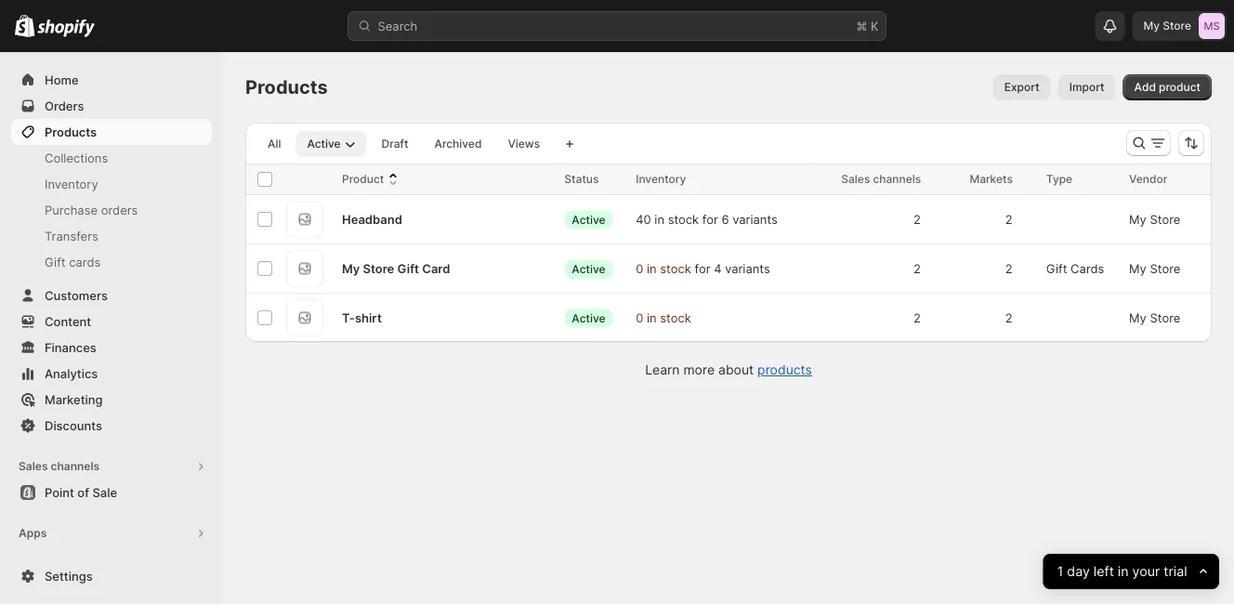 Task type: vqa. For each thing, say whether or not it's contained in the screenshot.
Mark Add a custom domain as done icon
no



Task type: locate. For each thing, give the bounding box(es) containing it.
orders link
[[11, 93, 212, 119]]

1 horizontal spatial products
[[245, 76, 328, 99]]

0
[[636, 261, 644, 276], [636, 310, 644, 325]]

inventory up the purchase
[[45, 177, 98, 191]]

marketing link
[[11, 387, 212, 413]]

discounts
[[45, 418, 102, 433]]

home link
[[11, 67, 212, 93]]

in right 40
[[655, 212, 665, 226]]

my
[[1144, 19, 1160, 33], [1130, 212, 1147, 226], [342, 261, 360, 276], [1130, 261, 1147, 276], [1130, 310, 1147, 325]]

0 vertical spatial sales channels
[[842, 172, 921, 186]]

tab list containing all
[[253, 130, 555, 157]]

0 vertical spatial stock
[[668, 212, 699, 226]]

about
[[719, 362, 754, 378]]

0 horizontal spatial products
[[45, 125, 97, 139]]

status
[[565, 172, 599, 186]]

variants right 4
[[725, 261, 770, 276]]

0 horizontal spatial shopify image
[[15, 14, 35, 37]]

my store for my store gift card
[[1130, 261, 1181, 276]]

analytics link
[[11, 361, 212, 387]]

1 horizontal spatial inventory
[[636, 172, 686, 186]]

1 vertical spatial for
[[695, 261, 711, 276]]

stock up learn on the right bottom of the page
[[660, 310, 691, 325]]

1 vertical spatial 0
[[636, 310, 644, 325]]

inventory inside button
[[636, 172, 686, 186]]

sales channels button
[[11, 454, 212, 480]]

active button
[[296, 131, 367, 157]]

add product link
[[1123, 74, 1212, 100]]

2 vertical spatial stock
[[660, 310, 691, 325]]

inventory
[[636, 172, 686, 186], [45, 177, 98, 191]]

inventory link
[[11, 171, 212, 197]]

for left 4
[[695, 261, 711, 276]]

archived link
[[423, 131, 493, 157]]

1 day left in your trial
[[1058, 564, 1188, 580]]

1 vertical spatial channels
[[51, 460, 100, 473]]

0 vertical spatial variants
[[733, 212, 778, 226]]

in for 40 in stock for 6 variants
[[655, 212, 665, 226]]

0 vertical spatial products
[[245, 76, 328, 99]]

channels
[[873, 172, 921, 186], [51, 460, 100, 473]]

store inside the my store gift card link
[[363, 261, 394, 276]]

stock left 4
[[660, 261, 691, 276]]

products link
[[11, 119, 212, 145]]

variants right 6
[[733, 212, 778, 226]]

active for my store gift card
[[572, 262, 606, 275]]

products
[[245, 76, 328, 99], [45, 125, 97, 139]]

orders
[[45, 99, 84, 113]]

1 vertical spatial products
[[45, 125, 97, 139]]

0 vertical spatial channels
[[873, 172, 921, 186]]

discounts link
[[11, 413, 212, 439]]

sales channels
[[842, 172, 921, 186], [19, 460, 100, 473]]

transfers link
[[11, 223, 212, 249]]

0 horizontal spatial sales channels
[[19, 460, 100, 473]]

40
[[636, 212, 651, 226]]

products up all
[[245, 76, 328, 99]]

inventory up 40
[[636, 172, 686, 186]]

my store gift card
[[342, 261, 450, 276]]

shopify image
[[15, 14, 35, 37], [37, 19, 95, 38]]

active
[[307, 137, 341, 151], [572, 213, 606, 226], [572, 262, 606, 275], [572, 311, 606, 325]]

my store
[[1144, 19, 1192, 33], [1130, 212, 1181, 226], [1130, 261, 1181, 276], [1130, 310, 1181, 325]]

6
[[722, 212, 729, 226]]

for for 6
[[703, 212, 718, 226]]

store for my store gift card
[[1150, 261, 1181, 276]]

2 button
[[904, 201, 944, 238], [996, 201, 1035, 238], [904, 250, 944, 287], [996, 250, 1035, 287], [904, 299, 944, 337], [996, 299, 1035, 337]]

settings
[[45, 569, 93, 583]]

0 down 0 in stock for 4 variants
[[636, 310, 644, 325]]

1 day left in your trial button
[[1044, 554, 1220, 589]]

all link
[[257, 131, 292, 157]]

add
[[1135, 80, 1156, 94]]

0 vertical spatial 0
[[636, 261, 644, 276]]

left
[[1094, 564, 1115, 580]]

import button
[[1058, 74, 1116, 100]]

0 vertical spatial for
[[703, 212, 718, 226]]

my for headband
[[1130, 212, 1147, 226]]

1 vertical spatial stock
[[660, 261, 691, 276]]

1
[[1058, 564, 1064, 580]]

learn more about products
[[645, 362, 812, 378]]

for left 6
[[703, 212, 718, 226]]

0 for 0 in stock for 4 variants
[[636, 261, 644, 276]]

1 vertical spatial variants
[[725, 261, 770, 276]]

apps
[[19, 527, 47, 540]]

for
[[703, 212, 718, 226], [695, 261, 711, 276]]

cards
[[69, 255, 101, 269]]

2 horizontal spatial gift
[[1047, 261, 1068, 276]]

2 0 from the top
[[636, 310, 644, 325]]

1 vertical spatial sales channels
[[19, 460, 100, 473]]

stock
[[668, 212, 699, 226], [660, 261, 691, 276], [660, 310, 691, 325]]

in
[[655, 212, 665, 226], [647, 261, 657, 276], [647, 310, 657, 325], [1118, 564, 1129, 580]]

in up learn on the right bottom of the page
[[647, 310, 657, 325]]

in down 40
[[647, 261, 657, 276]]

variants
[[733, 212, 778, 226], [725, 261, 770, 276]]

4
[[714, 261, 722, 276]]

1 0 from the top
[[636, 261, 644, 276]]

tab list
[[253, 130, 555, 157]]

t-shirt link
[[342, 309, 382, 327]]

1 horizontal spatial channels
[[873, 172, 921, 186]]

stock for 0 in stock
[[660, 261, 691, 276]]

customers link
[[11, 283, 212, 309]]

in inside dropdown button
[[1118, 564, 1129, 580]]

purchase orders link
[[11, 197, 212, 223]]

products up collections
[[45, 125, 97, 139]]

sales inside sales channels button
[[19, 460, 48, 473]]

sales
[[842, 172, 870, 186], [19, 460, 48, 473]]

purchase
[[45, 203, 98, 217]]

in right "left"
[[1118, 564, 1129, 580]]

stock right 40
[[668, 212, 699, 226]]

0 horizontal spatial channels
[[51, 460, 100, 473]]

0 in stock
[[636, 310, 691, 325]]

0 for 0 in stock
[[636, 310, 644, 325]]

0 down 40
[[636, 261, 644, 276]]

sale
[[92, 485, 117, 500]]

views link
[[497, 131, 551, 157]]

customers
[[45, 288, 108, 303]]

2
[[914, 212, 921, 226], [1005, 212, 1013, 226], [914, 261, 921, 276], [1005, 261, 1013, 276], [914, 310, 921, 325], [1005, 310, 1013, 325]]

0 horizontal spatial sales
[[19, 460, 48, 473]]

cards
[[1071, 261, 1105, 276]]

sales channels inside button
[[19, 460, 100, 473]]

products
[[758, 362, 812, 378]]

0 horizontal spatial gift
[[45, 255, 66, 269]]

search
[[378, 19, 418, 33]]

1 horizontal spatial sales
[[842, 172, 870, 186]]

store
[[1163, 19, 1192, 33], [1150, 212, 1181, 226], [363, 261, 394, 276], [1150, 261, 1181, 276], [1150, 310, 1181, 325]]

1 vertical spatial sales
[[19, 460, 48, 473]]



Task type: describe. For each thing, give the bounding box(es) containing it.
collections
[[45, 151, 108, 165]]

1 horizontal spatial gift
[[397, 261, 419, 276]]

headband link
[[342, 210, 402, 229]]

k
[[871, 19, 879, 33]]

0 vertical spatial sales
[[842, 172, 870, 186]]

⌘
[[857, 19, 868, 33]]

headband
[[342, 212, 402, 226]]

my for my store gift card
[[1130, 261, 1147, 276]]

my store for headband
[[1130, 212, 1181, 226]]

finances
[[45, 340, 96, 355]]

product button
[[342, 170, 403, 189]]

import
[[1070, 80, 1105, 94]]

channels inside button
[[51, 460, 100, 473]]

40 in stock for 6 variants
[[636, 212, 778, 226]]

content
[[45, 314, 91, 329]]

gift for gift cards
[[45, 255, 66, 269]]

products link
[[758, 362, 812, 378]]

finances link
[[11, 335, 212, 361]]

export
[[1005, 80, 1040, 94]]

⌘ k
[[857, 19, 879, 33]]

point
[[45, 485, 74, 500]]

of
[[77, 485, 89, 500]]

vendor button
[[1130, 170, 1187, 189]]

markets
[[970, 172, 1013, 186]]

my for t-shirt
[[1130, 310, 1147, 325]]

t-shirt
[[342, 310, 382, 325]]

orders
[[101, 203, 138, 217]]

gift for gift cards
[[1047, 261, 1068, 276]]

in for 0 in stock for 4 variants
[[647, 261, 657, 276]]

content link
[[11, 309, 212, 335]]

t-
[[342, 310, 355, 325]]

purchase orders
[[45, 203, 138, 217]]

variants for 0 in stock for 4 variants
[[725, 261, 770, 276]]

1 horizontal spatial shopify image
[[37, 19, 95, 38]]

all
[[268, 137, 281, 151]]

type
[[1047, 172, 1073, 186]]

point of sale link
[[11, 480, 212, 506]]

learn
[[645, 362, 680, 378]]

active for t-shirt
[[572, 311, 606, 325]]

home
[[45, 73, 79, 87]]

active for headband
[[572, 213, 606, 226]]

in for 0 in stock
[[647, 310, 657, 325]]

analytics
[[45, 366, 98, 381]]

gift cards link
[[11, 249, 212, 275]]

transfers
[[45, 229, 98, 243]]

0 in stock for 4 variants
[[636, 261, 770, 276]]

gift cards
[[45, 255, 101, 269]]

archived
[[435, 137, 482, 151]]

my store gift card link
[[342, 259, 450, 278]]

draft
[[382, 137, 409, 151]]

export button
[[993, 74, 1051, 100]]

marketing
[[45, 392, 103, 407]]

product
[[342, 172, 384, 186]]

1 horizontal spatial sales channels
[[842, 172, 921, 186]]

collections link
[[11, 145, 212, 171]]

inventory button
[[636, 170, 705, 189]]

variants for 40 in stock for 6 variants
[[733, 212, 778, 226]]

draft link
[[370, 131, 420, 157]]

card
[[422, 261, 450, 276]]

day
[[1068, 564, 1090, 580]]

trial
[[1164, 564, 1188, 580]]

stock for 40 in stock
[[668, 212, 699, 226]]

my store image
[[1199, 13, 1225, 39]]

add product
[[1135, 80, 1201, 94]]

more
[[684, 362, 715, 378]]

0 horizontal spatial inventory
[[45, 177, 98, 191]]

for for 4
[[695, 261, 711, 276]]

active inside dropdown button
[[307, 137, 341, 151]]

vendor
[[1130, 172, 1168, 186]]

store for t-shirt
[[1150, 310, 1181, 325]]

type button
[[1047, 170, 1092, 189]]

shirt
[[355, 310, 382, 325]]

store for headband
[[1150, 212, 1181, 226]]

point of sale button
[[0, 480, 223, 506]]

my store for t-shirt
[[1130, 310, 1181, 325]]

point of sale
[[45, 485, 117, 500]]

settings link
[[11, 563, 212, 589]]

apps button
[[11, 521, 212, 547]]

product
[[1159, 80, 1201, 94]]

gift cards
[[1047, 261, 1105, 276]]

your
[[1133, 564, 1161, 580]]

views
[[508, 137, 540, 151]]



